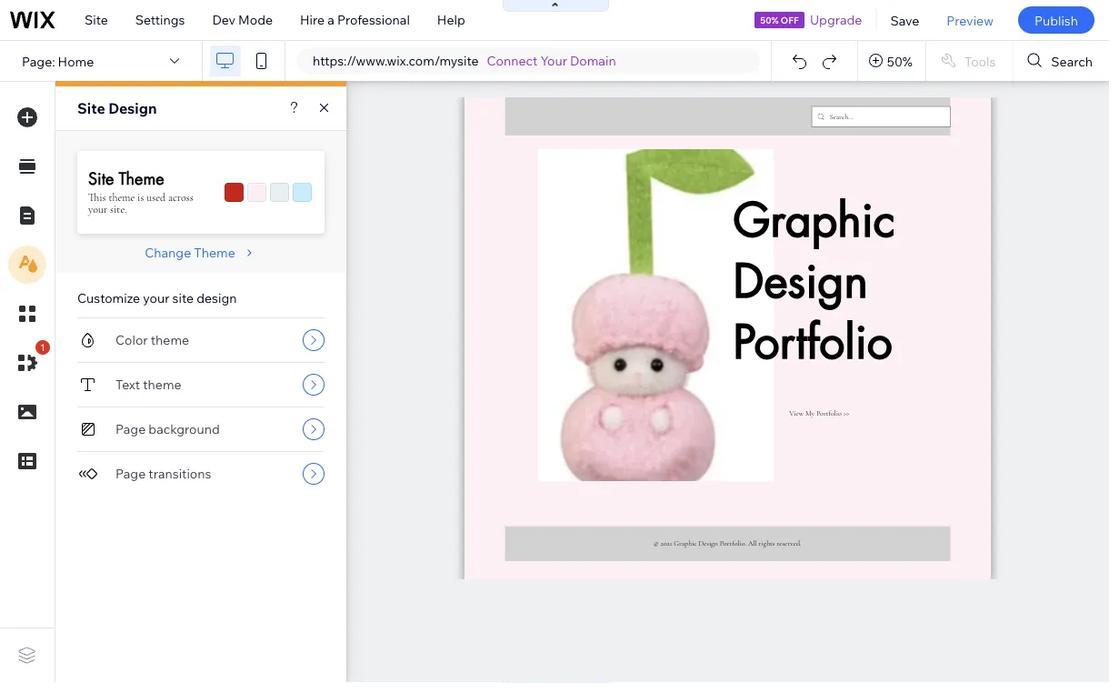 Task type: locate. For each thing, give the bounding box(es) containing it.
1 vertical spatial theme
[[151, 332, 189, 348]]

1 vertical spatial 50%
[[888, 53, 913, 69]]

upgrade
[[810, 12, 863, 28]]

site left design
[[77, 99, 105, 117]]

theme up is
[[119, 167, 164, 189]]

site for theme
[[88, 167, 114, 189]]

https://www.wix.com/mysite connect your domain
[[313, 53, 616, 69]]

1 vertical spatial site
[[77, 99, 105, 117]]

50% down save
[[888, 53, 913, 69]]

theme for color theme
[[151, 332, 189, 348]]

0 vertical spatial your
[[88, 203, 107, 216]]

2 vertical spatial theme
[[143, 377, 182, 392]]

connect
[[487, 53, 538, 69]]

hire a professional
[[300, 12, 410, 28]]

1 horizontal spatial 50%
[[888, 53, 913, 69]]

customize
[[77, 290, 140, 306]]

theme inside site theme this theme is used across your site.
[[119, 167, 164, 189]]

site theme this theme is used across your site.
[[88, 167, 194, 216]]

home
[[58, 53, 94, 69]]

save button
[[877, 0, 934, 40]]

site inside site theme this theme is used across your site.
[[88, 167, 114, 189]]

theme right the text
[[143, 377, 182, 392]]

1 button
[[8, 340, 50, 382]]

used
[[147, 191, 166, 204]]

color theme
[[116, 332, 189, 348]]

1 vertical spatial theme
[[194, 245, 235, 261]]

site up home
[[85, 12, 108, 28]]

0 vertical spatial 50%
[[761, 14, 779, 25]]

1 page from the top
[[116, 421, 146, 437]]

site
[[85, 12, 108, 28], [77, 99, 105, 117], [88, 167, 114, 189]]

preview button
[[934, 0, 1008, 40]]

0 horizontal spatial your
[[88, 203, 107, 216]]

theme left is
[[109, 191, 135, 204]]

2 vertical spatial site
[[88, 167, 114, 189]]

page left transitions
[[116, 466, 146, 482]]

your
[[88, 203, 107, 216], [143, 290, 170, 306]]

0 horizontal spatial 50%
[[761, 14, 779, 25]]

50%
[[761, 14, 779, 25], [888, 53, 913, 69]]

site
[[172, 290, 194, 306]]

theme right color
[[151, 332, 189, 348]]

dev mode
[[212, 12, 273, 28]]

transitions
[[149, 466, 211, 482]]

theme
[[119, 167, 164, 189], [194, 245, 235, 261]]

mode
[[238, 12, 273, 28]]

50% left off
[[761, 14, 779, 25]]

0 vertical spatial theme
[[109, 191, 135, 204]]

50% button
[[858, 41, 926, 81]]

your left site.
[[88, 203, 107, 216]]

1 horizontal spatial your
[[143, 290, 170, 306]]

across
[[168, 191, 194, 204]]

0 vertical spatial theme
[[119, 167, 164, 189]]

this
[[88, 191, 106, 204]]

theme for text theme
[[143, 377, 182, 392]]

theme up design on the left of the page
[[194, 245, 235, 261]]

domain
[[570, 53, 616, 69]]

1 horizontal spatial theme
[[194, 245, 235, 261]]

off
[[781, 14, 799, 25]]

0 horizontal spatial theme
[[119, 167, 164, 189]]

design
[[197, 290, 237, 306]]

50% for 50%
[[888, 53, 913, 69]]

theme
[[109, 191, 135, 204], [151, 332, 189, 348], [143, 377, 182, 392]]

site for design
[[77, 99, 105, 117]]

site up this
[[88, 167, 114, 189]]

customize your site design
[[77, 290, 237, 306]]

theme inside button
[[194, 245, 235, 261]]

page
[[116, 421, 146, 437], [116, 466, 146, 482]]

2 page from the top
[[116, 466, 146, 482]]

theme for site
[[119, 167, 164, 189]]

1 vertical spatial page
[[116, 466, 146, 482]]

theme inside site theme this theme is used across your site.
[[109, 191, 135, 204]]

preview
[[947, 12, 994, 28]]

is
[[137, 191, 144, 204]]

page down the text
[[116, 421, 146, 437]]

0 vertical spatial page
[[116, 421, 146, 437]]

your left 'site'
[[143, 290, 170, 306]]

search
[[1052, 53, 1093, 69]]

text theme
[[116, 377, 182, 392]]

50% inside button
[[888, 53, 913, 69]]

publish button
[[1019, 6, 1095, 34]]

your inside site theme this theme is used across your site.
[[88, 203, 107, 216]]



Task type: describe. For each thing, give the bounding box(es) containing it.
dev
[[212, 12, 236, 28]]

page transitions
[[116, 466, 211, 482]]

background
[[149, 421, 220, 437]]

publish
[[1035, 12, 1079, 28]]

color
[[116, 332, 148, 348]]

site.
[[110, 203, 127, 216]]

50% for 50% off
[[761, 14, 779, 25]]

page for page background
[[116, 421, 146, 437]]

theme for change
[[194, 245, 235, 261]]

1 vertical spatial your
[[143, 290, 170, 306]]

hire
[[300, 12, 325, 28]]

0 vertical spatial site
[[85, 12, 108, 28]]

https://www.wix.com/mysite
[[313, 53, 479, 69]]

save
[[891, 12, 920, 28]]

settings
[[135, 12, 185, 28]]

change theme
[[145, 245, 235, 261]]

search button
[[1014, 41, 1110, 81]]

50% off
[[761, 14, 799, 25]]

tools button
[[927, 41, 1013, 81]]

a
[[328, 12, 335, 28]]

page background
[[116, 421, 220, 437]]

change theme button
[[145, 245, 257, 261]]

1
[[40, 342, 46, 353]]

professional
[[337, 12, 410, 28]]

help
[[437, 12, 465, 28]]

text
[[116, 377, 140, 392]]

tools
[[965, 53, 996, 69]]

your
[[541, 53, 567, 69]]

site design
[[77, 99, 157, 117]]

change
[[145, 245, 191, 261]]

design
[[109, 99, 157, 117]]

page for page transitions
[[116, 466, 146, 482]]



Task type: vqa. For each thing, say whether or not it's contained in the screenshot.
Connect at the left of the page
yes



